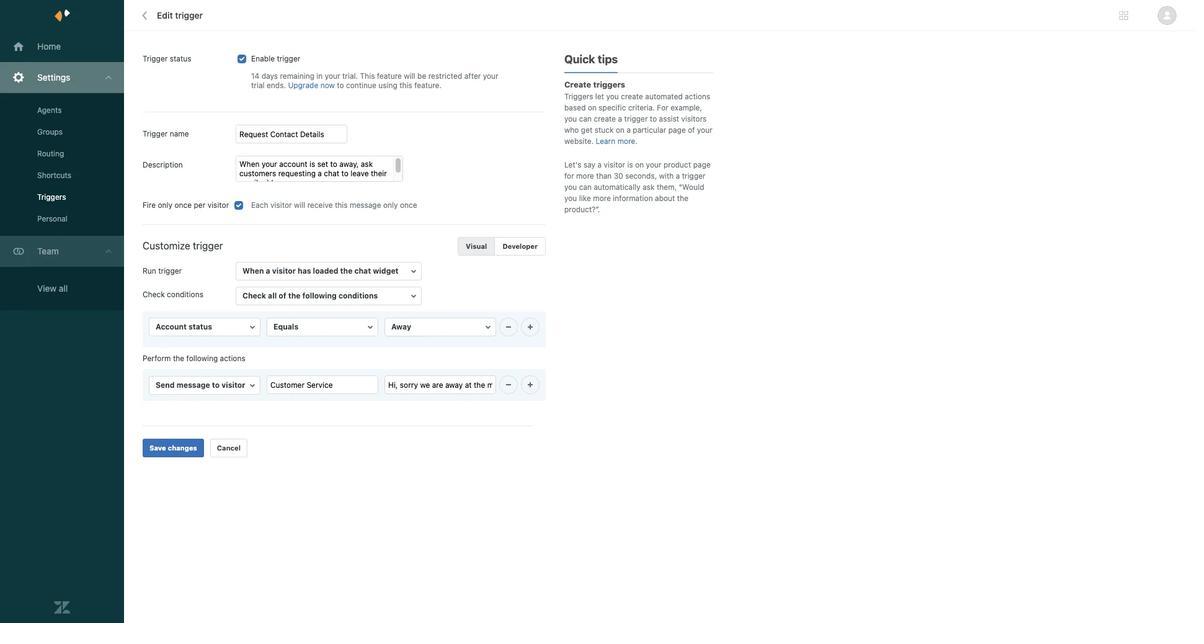 Task type: vqa. For each thing, say whether or not it's contained in the screenshot.
Apps and integrations
no



Task type: locate. For each thing, give the bounding box(es) containing it.
1 horizontal spatial this
[[400, 81, 413, 90]]

0 vertical spatial following
[[303, 291, 337, 300]]

1 vertical spatial of
[[279, 291, 286, 300]]

1 horizontal spatial create
[[621, 92, 643, 101]]

1 vertical spatial will
[[294, 200, 305, 210]]

1 horizontal spatial actions
[[685, 92, 711, 101]]

learn more link
[[596, 137, 636, 146]]

your right the after
[[483, 71, 499, 81]]

1 horizontal spatial once
[[400, 200, 417, 210]]

trigger for enable trigger
[[277, 54, 301, 63]]

2 only from the left
[[383, 200, 398, 210]]

you up specific
[[607, 92, 619, 101]]

more right the learn
[[618, 137, 636, 146]]

more right like
[[593, 194, 611, 203]]

0 horizontal spatial triggers
[[37, 192, 66, 202]]

check
[[143, 290, 165, 299], [243, 291, 266, 300]]

on up 'learn more .'
[[616, 125, 625, 135]]

trigger right run
[[158, 266, 182, 276]]

on down let
[[588, 103, 597, 112]]

triggers up personal
[[37, 192, 66, 202]]

0 horizontal spatial conditions
[[167, 290, 204, 299]]

like
[[579, 194, 591, 203]]

to up particular
[[650, 114, 657, 123]]

save
[[150, 444, 166, 452]]

perform
[[143, 354, 171, 363]]

trigger
[[143, 54, 168, 63], [143, 129, 168, 138]]

1 vertical spatial this
[[335, 200, 348, 210]]

trigger up "would
[[682, 171, 706, 181]]

0 vertical spatial trigger
[[143, 54, 168, 63]]

status
[[170, 54, 191, 63], [189, 322, 212, 331]]

this right using
[[400, 81, 413, 90]]

0 vertical spatial more
[[618, 137, 636, 146]]

enable trigger
[[251, 54, 301, 63]]

let's
[[565, 160, 582, 169]]

trial.
[[343, 71, 358, 81]]

all
[[59, 283, 68, 294], [268, 291, 277, 300]]

0 horizontal spatial to
[[212, 381, 220, 390]]

this
[[400, 81, 413, 90], [335, 200, 348, 210]]

the
[[678, 194, 689, 203], [340, 266, 353, 276], [288, 291, 301, 300], [173, 354, 184, 363]]

0 vertical spatial will
[[404, 71, 416, 81]]

to down the perform the following actions
[[212, 381, 220, 390]]

trigger up remaining
[[277, 54, 301, 63]]

create
[[621, 92, 643, 101], [594, 114, 616, 123]]

developer button
[[495, 237, 546, 256]]

visitors
[[682, 114, 707, 123]]

0 horizontal spatial following
[[186, 354, 218, 363]]

0 vertical spatial triggers
[[565, 92, 594, 101]]

1 vertical spatial actions
[[220, 354, 246, 363]]

more down say on the top
[[577, 171, 594, 181]]

create up stuck
[[594, 114, 616, 123]]

1 horizontal spatial check
[[243, 291, 266, 300]]

status down edit trigger
[[170, 54, 191, 63]]

2 horizontal spatial on
[[636, 160, 644, 169]]

a down specific
[[618, 114, 623, 123]]

following down when a visitor has loaded the chat widget
[[303, 291, 337, 300]]

0 horizontal spatial once
[[175, 200, 192, 210]]

visitor inside let's say a visitor is on your product page for more than 30 seconds, with a trigger you can automatically ask them, "would you like more information about the product?".
[[604, 160, 626, 169]]

away
[[392, 322, 411, 331]]

your up seconds,
[[646, 160, 662, 169]]

1 horizontal spatial page
[[694, 160, 711, 169]]

2 vertical spatial to
[[212, 381, 220, 390]]

to inside "triggers let you create automated actions based on specific criteria. for example, you can create a trigger to assist visitors who get stuck on a particular page of your website."
[[650, 114, 657, 123]]

your inside let's say a visitor is on your product page for more than 30 seconds, with a trigger you can automatically ask them, "would you like more information about the product?".
[[646, 160, 662, 169]]

0 vertical spatial page
[[669, 125, 686, 135]]

can up like
[[579, 182, 592, 192]]

1 vertical spatial page
[[694, 160, 711, 169]]

page inside "triggers let you create automated actions based on specific criteria. for example, you can create a trigger to assist visitors who get stuck on a particular page of your website."
[[669, 125, 686, 135]]

1 vertical spatial on
[[616, 125, 625, 135]]

2 vertical spatial on
[[636, 160, 644, 169]]

for
[[565, 171, 574, 181]]

triggers inside "triggers let you create automated actions based on specific criteria. for example, you can create a trigger to assist visitors who get stuck on a particular page of your website."
[[565, 92, 594, 101]]

a right when
[[266, 266, 270, 276]]

visitor right each
[[270, 200, 292, 210]]

1 horizontal spatial to
[[337, 81, 344, 90]]

0 horizontal spatial message
[[177, 381, 210, 390]]

1 horizontal spatial all
[[268, 291, 277, 300]]

message down the perform the following actions
[[177, 381, 210, 390]]

description
[[143, 160, 183, 169]]

say
[[584, 160, 596, 169]]

actions up send message to visitor
[[220, 354, 246, 363]]

1 horizontal spatial message
[[350, 200, 381, 210]]

1 horizontal spatial triggers
[[565, 92, 594, 101]]

0 horizontal spatial will
[[294, 200, 305, 210]]

of up equals
[[279, 291, 286, 300]]

will inside 14 days remaining in your trial. this feature will be restricted after your trial ends.
[[404, 71, 416, 81]]

1 vertical spatial can
[[579, 182, 592, 192]]

visitor left has
[[272, 266, 296, 276]]

is
[[628, 160, 633, 169]]

0 vertical spatial of
[[688, 125, 695, 135]]

triggers
[[565, 92, 594, 101], [37, 192, 66, 202]]

Description text field
[[236, 156, 403, 182]]

1 horizontal spatial on
[[616, 125, 625, 135]]

on
[[588, 103, 597, 112], [616, 125, 625, 135], [636, 160, 644, 169]]

conditions up "account status" in the bottom of the page
[[167, 290, 204, 299]]

to right the now
[[337, 81, 344, 90]]

widget
[[373, 266, 399, 276]]

0 vertical spatial this
[[400, 81, 413, 90]]

learn more .
[[596, 137, 638, 146]]

only
[[158, 200, 173, 210], [383, 200, 398, 210]]

receive
[[308, 200, 333, 210]]

0 vertical spatial to
[[337, 81, 344, 90]]

1 vertical spatial to
[[650, 114, 657, 123]]

routing
[[37, 149, 64, 158]]

of inside "triggers let you create automated actions based on specific criteria. for example, you can create a trigger to assist visitors who get stuck on a particular page of your website."
[[688, 125, 695, 135]]

personal
[[37, 214, 68, 223]]

1 horizontal spatial following
[[303, 291, 337, 300]]

check down when
[[243, 291, 266, 300]]

restricted
[[429, 71, 463, 81]]

0 horizontal spatial check
[[143, 290, 165, 299]]

quick
[[565, 53, 595, 66]]

actions
[[685, 92, 711, 101], [220, 354, 246, 363]]

your down the visitors
[[697, 125, 713, 135]]

message right receive
[[350, 200, 381, 210]]

triggers for triggers let you create automated actions based on specific criteria. for example, you can create a trigger to assist visitors who get stuck on a particular page of your website.
[[565, 92, 594, 101]]

conditions down the chat
[[339, 291, 378, 300]]

trigger inside "triggers let you create automated actions based on specific criteria. for example, you can create a trigger to assist visitors who get stuck on a particular page of your website."
[[625, 114, 648, 123]]

0 vertical spatial create
[[621, 92, 643, 101]]

get
[[581, 125, 593, 135]]

trigger right customize
[[193, 240, 223, 251]]

page down assist
[[669, 125, 686, 135]]

0 horizontal spatial all
[[59, 283, 68, 294]]

send
[[156, 381, 175, 390]]

a up 'learn more .'
[[627, 125, 631, 135]]

conditions
[[167, 290, 204, 299], [339, 291, 378, 300]]

to for visitor
[[212, 381, 220, 390]]

1 horizontal spatial of
[[688, 125, 695, 135]]

will left receive
[[294, 200, 305, 210]]

trigger down criteria.
[[625, 114, 648, 123]]

all up equals
[[268, 291, 277, 300]]

you up who on the top left of page
[[565, 114, 577, 123]]

0 vertical spatial status
[[170, 54, 191, 63]]

1 horizontal spatial only
[[383, 200, 398, 210]]

now
[[321, 81, 335, 90]]

1 vertical spatial status
[[189, 322, 212, 331]]

stuck
[[595, 125, 614, 135]]

trigger inside let's say a visitor is on your product page for more than 30 seconds, with a trigger you can automatically ask them, "would you like more information about the product?".
[[682, 171, 706, 181]]

create up criteria.
[[621, 92, 643, 101]]

on right "is"
[[636, 160, 644, 169]]

0 horizontal spatial page
[[669, 125, 686, 135]]

has
[[298, 266, 311, 276]]

chat
[[355, 266, 371, 276]]

1 trigger from the top
[[143, 54, 168, 63]]

visitor up 30
[[604, 160, 626, 169]]

perform the following actions
[[143, 354, 246, 363]]

1 can from the top
[[579, 114, 592, 123]]

save changes button
[[143, 439, 204, 458]]

using
[[379, 81, 398, 90]]

0 vertical spatial can
[[579, 114, 592, 123]]

0 horizontal spatial on
[[588, 103, 597, 112]]

of
[[688, 125, 695, 135], [279, 291, 286, 300]]

a down the 'product'
[[676, 171, 680, 181]]

particular
[[633, 125, 667, 135]]

2 horizontal spatial to
[[650, 114, 657, 123]]

the down has
[[288, 291, 301, 300]]

0 vertical spatial actions
[[685, 92, 711, 101]]

0 horizontal spatial only
[[158, 200, 173, 210]]

in
[[317, 71, 323, 81]]

triggers up based
[[565, 92, 594, 101]]

Name of agent text field
[[267, 375, 379, 394]]

can up get
[[579, 114, 592, 123]]

check down run
[[143, 290, 165, 299]]

1 once from the left
[[175, 200, 192, 210]]

check for check all of the following conditions
[[243, 291, 266, 300]]

feature.
[[415, 81, 442, 90]]

trigger
[[175, 10, 203, 20], [277, 54, 301, 63], [625, 114, 648, 123], [682, 171, 706, 181], [193, 240, 223, 251], [158, 266, 182, 276]]

all right view
[[59, 283, 68, 294]]

will left be
[[404, 71, 416, 81]]

agents
[[37, 105, 62, 115]]

triggers for triggers
[[37, 192, 66, 202]]

status right account
[[189, 322, 212, 331]]

the down "would
[[678, 194, 689, 203]]

following up send message to visitor
[[186, 354, 218, 363]]

trigger right edit
[[175, 10, 203, 20]]

2 can from the top
[[579, 182, 592, 192]]

of down the visitors
[[688, 125, 695, 135]]

page right the 'product'
[[694, 160, 711, 169]]

zendesk products image
[[1120, 11, 1129, 20]]

enable
[[251, 54, 275, 63]]

edit
[[157, 10, 173, 20]]

trigger for trigger name
[[143, 129, 168, 138]]

1 vertical spatial trigger
[[143, 129, 168, 138]]

1 vertical spatial triggers
[[37, 192, 66, 202]]

home
[[37, 41, 61, 52]]

will
[[404, 71, 416, 81], [294, 200, 305, 210]]

actions up example,
[[685, 92, 711, 101]]

Trigger name text field
[[236, 125, 347, 143]]

message
[[350, 200, 381, 210], [177, 381, 210, 390]]

1 horizontal spatial will
[[404, 71, 416, 81]]

team
[[37, 246, 59, 256]]

0 horizontal spatial create
[[594, 114, 616, 123]]

visitor
[[604, 160, 626, 169], [208, 200, 229, 210], [270, 200, 292, 210], [272, 266, 296, 276], [222, 381, 245, 390]]

2 trigger from the top
[[143, 129, 168, 138]]

trigger down edit
[[143, 54, 168, 63]]

this right receive
[[335, 200, 348, 210]]

more
[[618, 137, 636, 146], [577, 171, 594, 181], [593, 194, 611, 203]]

trigger left name at the left top of page
[[143, 129, 168, 138]]



Task type: describe. For each thing, give the bounding box(es) containing it.
all for view
[[59, 283, 68, 294]]

view
[[37, 283, 57, 294]]

ends.
[[267, 81, 286, 90]]

check all of the following conditions
[[243, 291, 378, 300]]

learn
[[596, 137, 616, 146]]

create
[[565, 79, 592, 89]]

settings
[[37, 72, 70, 83]]

fire
[[143, 200, 156, 210]]

continue
[[346, 81, 377, 90]]

triggers
[[594, 79, 626, 89]]

seconds,
[[626, 171, 657, 181]]

when
[[243, 266, 264, 276]]

let
[[596, 92, 604, 101]]

1 vertical spatial more
[[577, 171, 594, 181]]

1 only from the left
[[158, 200, 173, 210]]

account
[[156, 322, 187, 331]]

0 vertical spatial message
[[350, 200, 381, 210]]

website.
[[565, 137, 594, 146]]

trigger for customize trigger
[[193, 240, 223, 251]]

check conditions
[[143, 290, 204, 299]]

example,
[[671, 103, 702, 112]]

visual button
[[458, 237, 495, 256]]

developer
[[503, 242, 538, 250]]

actions inside "triggers let you create automated actions based on specific criteria. for example, you can create a trigger to assist visitors who get stuck on a particular page of your website."
[[685, 92, 711, 101]]

cancel button
[[210, 439, 248, 458]]

each
[[251, 200, 268, 210]]

them,
[[657, 182, 677, 192]]

send message to visitor
[[156, 381, 245, 390]]

specific
[[599, 103, 626, 112]]

you left like
[[565, 194, 577, 203]]

0 horizontal spatial this
[[335, 200, 348, 210]]

page inside let's say a visitor is on your product page for more than 30 seconds, with a trigger you can automatically ask them, "would you like more information about the product?".
[[694, 160, 711, 169]]

based
[[565, 103, 586, 112]]

save changes
[[150, 444, 197, 452]]

a right say on the top
[[598, 160, 602, 169]]

can inside "triggers let you create automated actions based on specific criteria. for example, you can create a trigger to assist visitors who get stuck on a particular page of your website."
[[579, 114, 592, 123]]

information
[[613, 194, 653, 203]]

visual
[[466, 242, 487, 250]]

check for check conditions
[[143, 290, 165, 299]]

product
[[664, 160, 691, 169]]

1 vertical spatial message
[[177, 381, 210, 390]]

when a visitor has loaded the chat widget
[[243, 266, 399, 276]]

visitor right per
[[208, 200, 229, 210]]

.
[[636, 137, 638, 146]]

trigger for run trigger
[[158, 266, 182, 276]]

1 horizontal spatial conditions
[[339, 291, 378, 300]]

assist
[[659, 114, 680, 123]]

2 once from the left
[[400, 200, 417, 210]]

can inside let's say a visitor is on your product page for more than 30 seconds, with a trigger you can automatically ask them, "would you like more information about the product?".
[[579, 182, 592, 192]]

visitor down the perform the following actions
[[222, 381, 245, 390]]

edit trigger
[[157, 10, 203, 20]]

ask
[[643, 182, 655, 192]]

shortcuts
[[37, 171, 71, 180]]

the inside let's say a visitor is on your product page for more than 30 seconds, with a trigger you can automatically ask them, "would you like more information about the product?".
[[678, 194, 689, 203]]

1 vertical spatial create
[[594, 114, 616, 123]]

per
[[194, 200, 206, 210]]

to for continue
[[337, 81, 344, 90]]

trial
[[251, 81, 265, 90]]

customize
[[143, 240, 190, 251]]

loaded
[[313, 266, 339, 276]]

2 vertical spatial more
[[593, 194, 611, 203]]

0 horizontal spatial of
[[279, 291, 286, 300]]

Message text field
[[385, 375, 496, 394]]

triggers let you create automated actions based on specific criteria. for example, you can create a trigger to assist visitors who get stuck on a particular page of your website.
[[565, 92, 713, 146]]

upgrade now link
[[288, 81, 335, 90]]

who
[[565, 125, 579, 135]]

equals
[[274, 322, 299, 331]]

account status
[[156, 322, 212, 331]]

the right perform
[[173, 354, 184, 363]]

status for account status
[[189, 322, 212, 331]]

on inside let's say a visitor is on your product page for more than 30 seconds, with a trigger you can automatically ask them, "would you like more information about the product?".
[[636, 160, 644, 169]]

groups
[[37, 127, 63, 137]]

14 days remaining in your trial. this feature will be restricted after your trial ends.
[[251, 71, 499, 90]]

be
[[418, 71, 426, 81]]

with
[[659, 171, 674, 181]]

upgrade now to continue using this feature.
[[288, 81, 442, 90]]

criteria.
[[629, 103, 655, 112]]

cancel
[[217, 444, 241, 452]]

trigger name
[[143, 129, 189, 138]]

changes
[[168, 444, 197, 452]]

feature
[[377, 71, 402, 81]]

status for trigger status
[[170, 54, 191, 63]]

you down for
[[565, 182, 577, 192]]

tips
[[598, 53, 618, 66]]

this
[[360, 71, 375, 81]]

"would
[[679, 182, 705, 192]]

0 horizontal spatial actions
[[220, 354, 246, 363]]

the left the chat
[[340, 266, 353, 276]]

automated
[[646, 92, 683, 101]]

all for check
[[268, 291, 277, 300]]

trigger status
[[143, 54, 191, 63]]

name
[[170, 129, 189, 138]]

trigger for trigger status
[[143, 54, 168, 63]]

create triggers
[[565, 79, 626, 89]]

your inside "triggers let you create automated actions based on specific criteria. for example, you can create a trigger to assist visitors who get stuck on a particular page of your website."
[[697, 125, 713, 135]]

trigger for edit trigger
[[175, 10, 203, 20]]

upgrade
[[288, 81, 319, 90]]

automatically
[[594, 182, 641, 192]]

after
[[465, 71, 481, 81]]

run trigger
[[143, 266, 182, 276]]

0 vertical spatial on
[[588, 103, 597, 112]]

30
[[614, 171, 624, 181]]

your right in
[[325, 71, 340, 81]]

days
[[262, 71, 278, 81]]

view all
[[37, 283, 68, 294]]

customize trigger
[[143, 240, 223, 251]]

about
[[655, 194, 675, 203]]

product?".
[[565, 205, 600, 214]]

remaining
[[280, 71, 315, 81]]

1 vertical spatial following
[[186, 354, 218, 363]]

let's say a visitor is on your product page for more than 30 seconds, with a trigger you can automatically ask them, "would you like more information about the product?".
[[565, 160, 711, 214]]



